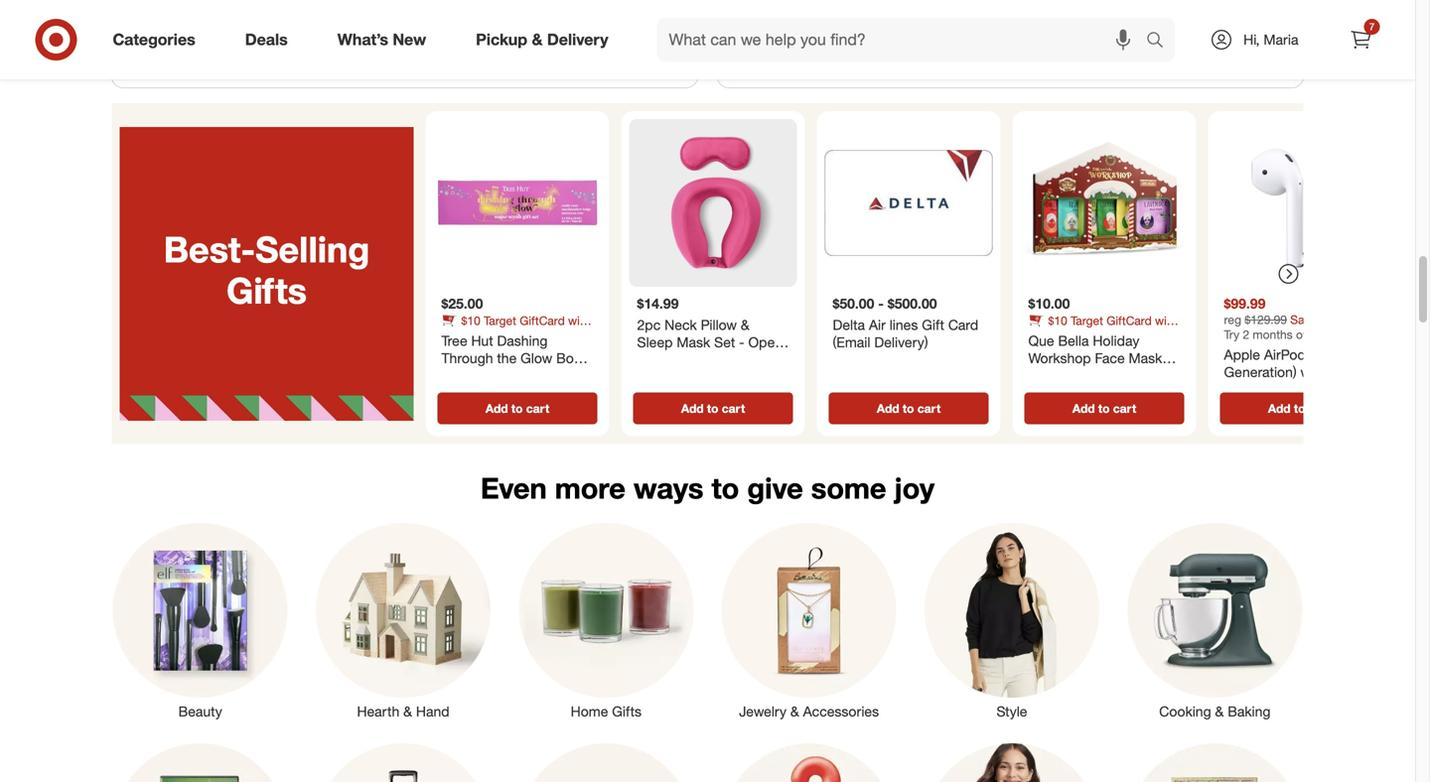 Task type: locate. For each thing, give the bounding box(es) containing it.
$14.99
[[637, 295, 679, 313]]

0 horizontal spatial as
[[312, 48, 328, 68]]

explore
[[733, 22, 801, 45]]

5 add from the left
[[1268, 401, 1291, 416]]

1 horizontal spatial as
[[367, 48, 383, 68]]

cart down delivery) on the right
[[917, 401, 941, 416]]

(email
[[833, 334, 870, 351]]

gift
[[922, 316, 944, 334], [1028, 367, 1051, 385]]

delivery
[[547, 30, 608, 49]]

cart for delta air lines gift card (email delivery)
[[917, 401, 941, 416]]

to
[[175, 22, 193, 45], [511, 401, 523, 416], [707, 401, 718, 416], [903, 401, 914, 416], [1098, 401, 1110, 416], [1294, 401, 1305, 416], [712, 471, 739, 506]]

to down case
[[1294, 401, 1305, 416]]

add for que bella holiday workshop face mask gift set – 2.5 fl oz/6pc
[[1072, 401, 1095, 416]]

add to cart down delivery) on the right
[[877, 401, 941, 416]]

& for pickup & delivery
[[532, 30, 543, 49]]

kitchen
[[128, 48, 182, 68]]

5 add to cart from the left
[[1268, 401, 1332, 416]]

ways
[[634, 471, 704, 506]]

2 add to cart button from the left
[[633, 393, 793, 425]]

what's new
[[337, 30, 426, 49]]

1 vertical spatial the
[[388, 48, 410, 68]]

add to cart button up even
[[437, 393, 597, 425]]

apple
[[1224, 346, 1260, 364]]

add down delivery) on the right
[[877, 401, 899, 416]]

add to cart button
[[437, 393, 597, 425], [633, 393, 793, 425], [829, 393, 989, 425], [1024, 393, 1184, 425], [1220, 393, 1380, 425]]

airpods
[[1264, 346, 1313, 364]]

2.5
[[1092, 367, 1111, 385]]

home
[[571, 703, 608, 720]]

as left nice
[[312, 48, 328, 68]]

que
[[1028, 332, 1054, 350]]

add to cart for apple airpods (2nd generation) with charging case
[[1268, 401, 1332, 416]]

1 add to cart button from the left
[[437, 393, 597, 425]]

story™️
[[637, 351, 678, 369]]

to for "tree hut dashing through the glow body scrub gift set - 54oz/3ct" image
[[511, 401, 523, 416]]

deals link
[[228, 18, 313, 62]]

case
[[1284, 381, 1316, 398]]

jewelry & accessories link
[[708, 519, 910, 722]]

to up even
[[511, 401, 523, 416]]

hearth & hand
[[357, 703, 449, 720]]

1 horizontal spatial gift
[[1028, 367, 1051, 385]]

fl
[[1115, 367, 1122, 385]]

- inside $14.99 2pc neck pillow & sleep mask set - open story™️
[[739, 334, 744, 351]]

the up the 'whoever'
[[937, 22, 965, 45]]

pillow
[[701, 316, 737, 334]]

2 vertical spatial gifts
[[612, 703, 642, 720]]

even more ways to give some joy
[[481, 471, 935, 506]]

to down delivery) on the right
[[903, 401, 914, 416]]

0 horizontal spatial the
[[388, 48, 410, 68]]

3 add to cart from the left
[[877, 401, 941, 416]]

set left –
[[1055, 367, 1076, 385]]

to inside the "gifts to up any aspiring chef's game kitchen tools should look as nice as the meals they make."
[[175, 22, 193, 45]]

4 add to cart from the left
[[1072, 401, 1136, 416]]

& right 'pillow' at the top of page
[[741, 316, 750, 334]]

new
[[393, 30, 426, 49]]

&
[[532, 30, 543, 49], [741, 316, 750, 334], [403, 703, 412, 720], [790, 703, 799, 720], [1215, 703, 1224, 720]]

add to cart button down story™️
[[633, 393, 793, 425]]

gift for card
[[922, 316, 944, 334]]

to down 2.5 at right
[[1098, 401, 1110, 416]]

1 vertical spatial -
[[739, 334, 744, 351]]

& for hearth & hand
[[403, 703, 412, 720]]

$129.99
[[1245, 313, 1287, 327]]

cart up even
[[526, 401, 549, 416]]

(2nd
[[1317, 346, 1344, 364]]

What can we help you find? suggestions appear below search field
[[657, 18, 1151, 62]]

0 vertical spatial gift
[[922, 316, 944, 334]]

jewelry & accessories
[[739, 703, 879, 720]]

beauty
[[178, 703, 222, 720]]

cart down case
[[1309, 401, 1332, 416]]

5 cart from the left
[[1309, 401, 1332, 416]]

apple airpods (2nd generation) with charging case
[[1224, 346, 1344, 398]]

set left open
[[714, 334, 735, 351]]

make.
[[496, 48, 538, 68]]

1 add to cart from the left
[[485, 401, 549, 416]]

what's
[[337, 30, 388, 49]]

1 horizontal spatial set
[[1055, 367, 1076, 385]]

add down $14.99 2pc neck pillow & sleep mask set - open story™️
[[681, 401, 704, 416]]

even
[[481, 471, 547, 506]]

add to cart button down 2.5 at right
[[1024, 393, 1184, 425]]

a
[[733, 48, 744, 68]]

gifts inside the best-selling gifts
[[226, 269, 307, 312]]

& left baking
[[1215, 703, 1224, 720]]

air
[[869, 316, 886, 334]]

mask right sleep
[[677, 334, 710, 351]]

0 vertical spatial gifts
[[128, 22, 170, 45]]

0 horizontal spatial mask
[[677, 334, 710, 351]]

card
[[948, 316, 978, 334]]

neck
[[664, 316, 697, 334]]

gift down que
[[1028, 367, 1051, 385]]

mask right fl
[[1129, 350, 1162, 367]]

2 cart from the left
[[722, 401, 745, 416]]

0 horizontal spatial -
[[739, 334, 744, 351]]

add to cart button down delivery) on the right
[[829, 393, 989, 425]]

to for que bella holiday workshop face mask gift set – 2.5 fl oz/6pc image
[[1098, 401, 1110, 416]]

7
[[1369, 20, 1375, 33]]

pickup
[[476, 30, 527, 49]]

gifts
[[128, 22, 170, 45], [226, 269, 307, 312], [612, 703, 642, 720]]

carousel region
[[112, 103, 1392, 445]]

generation)
[[1224, 364, 1297, 381]]

set
[[714, 334, 735, 351], [1055, 367, 1076, 385]]

& right pickup
[[532, 30, 543, 49]]

these
[[1056, 48, 1095, 68]]

- up the air
[[878, 295, 884, 313]]

1 vertical spatial gift
[[1028, 367, 1051, 385]]

gift inside "que bella holiday workshop face mask gift set – 2.5 fl oz/6pc"
[[1028, 367, 1051, 385]]

2pc
[[637, 316, 661, 334]]

$25.00
[[441, 295, 483, 313]]

to down $14.99 2pc neck pillow & sleep mask set - open story™️
[[707, 401, 718, 416]]

set inside "que bella holiday workshop face mask gift set – 2.5 fl oz/6pc"
[[1055, 367, 1076, 385]]

4 add from the left
[[1072, 401, 1095, 416]]

& for cooking & baking
[[1215, 703, 1224, 720]]

0 vertical spatial -
[[878, 295, 884, 313]]

cooking
[[1159, 703, 1211, 720]]

tools
[[186, 48, 221, 68]]

to for apple airpods (2nd generation) with charging case image on the right of page
[[1294, 401, 1305, 416]]

fresh
[[1100, 48, 1135, 68]]

0 horizontal spatial set
[[714, 334, 735, 351]]

2 add to cart from the left
[[681, 401, 745, 416]]

cart
[[526, 401, 549, 416], [722, 401, 745, 416], [917, 401, 941, 416], [1113, 401, 1136, 416], [1309, 401, 1332, 416]]

add up even
[[485, 401, 508, 416]]

- inside the $50.00 - $500.00 delta air lines gift card (email delivery)
[[878, 295, 884, 313]]

ideas.
[[1225, 48, 1267, 68]]

style link
[[910, 519, 1113, 722]]

gift inside the $50.00 - $500.00 delta air lines gift card (email delivery)
[[922, 316, 944, 334]]

style
[[997, 703, 1027, 720]]

cooking & baking link
[[1113, 519, 1316, 722]]

to left give
[[712, 471, 739, 506]]

& right jewelry
[[790, 703, 799, 720]]

apple airpods (2nd generation) with charging case image
[[1216, 119, 1384, 287]]

0 horizontal spatial gift
[[922, 316, 944, 334]]

0 vertical spatial the
[[937, 22, 965, 45]]

1 horizontal spatial gifts
[[226, 269, 307, 312]]

face
[[1095, 350, 1125, 367]]

2 add from the left
[[681, 401, 704, 416]]

1 vertical spatial gifts
[[226, 269, 307, 312]]

maria
[[1264, 31, 1298, 48]]

the down game
[[388, 48, 410, 68]]

1 horizontal spatial -
[[878, 295, 884, 313]]

add to cart down 2.5 at right
[[1072, 401, 1136, 416]]

add to cart button for delta air lines gift card (email delivery)
[[829, 393, 989, 425]]

look
[[277, 48, 308, 68]]

cart down $14.99 2pc neck pillow & sleep mask set - open story™️
[[722, 401, 745, 416]]

mask inside "que bella holiday workshop face mask gift set – 2.5 fl oz/6pc"
[[1129, 350, 1162, 367]]

0 horizontal spatial gifts
[[128, 22, 170, 45]]

1 horizontal spatial the
[[937, 22, 965, 45]]

meals
[[415, 48, 457, 68]]

any
[[227, 22, 258, 45]]

4 cart from the left
[[1113, 401, 1136, 416]]

add to cart up even
[[485, 401, 549, 416]]

air-
[[1140, 48, 1163, 68]]

more
[[555, 471, 626, 506]]

set inside $14.99 2pc neck pillow & sleep mask set - open story™️
[[714, 334, 735, 351]]

to left up
[[175, 22, 193, 45]]

cart down fl
[[1113, 401, 1136, 416]]

add down –
[[1072, 401, 1095, 416]]

set for –
[[1055, 367, 1076, 385]]

add for delta air lines gift card (email delivery)
[[877, 401, 899, 416]]

add for 2pc neck pillow & sleep mask set - open story™️
[[681, 401, 704, 416]]

$50.00 - $500.00 delta air lines gift card (email delivery)
[[833, 295, 978, 351]]

selling
[[255, 227, 370, 271]]

- left open
[[739, 334, 744, 351]]

add down case
[[1268, 401, 1291, 416]]

gift for set
[[1028, 367, 1051, 385]]

add to cart down $14.99 2pc neck pillow & sleep mask set - open story™️
[[681, 401, 745, 416]]

2 as from the left
[[367, 48, 383, 68]]

mask
[[677, 334, 710, 351], [1129, 350, 1162, 367]]

mask inside $14.99 2pc neck pillow & sleep mask set - open story™️
[[677, 334, 710, 351]]

7 link
[[1339, 18, 1383, 62]]

as down chef's
[[367, 48, 383, 68]]

1 horizontal spatial mask
[[1129, 350, 1162, 367]]

explore gifts made for the great outdoors a new adventure awaits whoever gets one of these fresh air-focused ideas.
[[733, 22, 1267, 68]]

3 add from the left
[[877, 401, 899, 416]]

cart for apple airpods (2nd generation) with charging case
[[1309, 401, 1332, 416]]

add to cart button down with
[[1220, 393, 1380, 425]]

best-selling gifts
[[164, 227, 370, 312]]

& left 'hand'
[[403, 703, 412, 720]]

lines
[[889, 316, 918, 334]]

add to cart button for apple airpods (2nd generation) with charging case
[[1220, 393, 1380, 425]]

gift right lines
[[922, 316, 944, 334]]

add to cart down case
[[1268, 401, 1332, 416]]

4 add to cart button from the left
[[1024, 393, 1184, 425]]

1 vertical spatial set
[[1055, 367, 1076, 385]]

search button
[[1137, 18, 1185, 66]]

0 vertical spatial set
[[714, 334, 735, 351]]

5 add to cart button from the left
[[1220, 393, 1380, 425]]

home gifts link
[[505, 519, 708, 722]]

game
[[400, 22, 450, 45]]

3 cart from the left
[[917, 401, 941, 416]]

3 add to cart button from the left
[[829, 393, 989, 425]]



Task type: vqa. For each thing, say whether or not it's contained in the screenshot.
APPLY
no



Task type: describe. For each thing, give the bounding box(es) containing it.
1 cart from the left
[[526, 401, 549, 416]]

2pc neck pillow & sleep mask set - open story™️ image
[[629, 119, 797, 287]]

hi,
[[1243, 31, 1260, 48]]

workshop
[[1028, 350, 1091, 367]]

gifts to up any aspiring chef's game kitchen tools should look as nice as the meals they make.
[[128, 22, 538, 68]]

one
[[1007, 48, 1034, 68]]

delta air lines gift card (email delivery) image
[[825, 119, 993, 287]]

give
[[747, 471, 803, 506]]

add to cart for delta air lines gift card (email delivery)
[[877, 401, 941, 416]]

home gifts
[[571, 703, 642, 720]]

to for 2pc neck pillow & sleep mask set - open story™️ image
[[707, 401, 718, 416]]

hearth & hand link
[[302, 519, 505, 722]]

bella
[[1058, 332, 1089, 350]]

pickup & delivery
[[476, 30, 608, 49]]

& for jewelry & accessories
[[790, 703, 799, 720]]

que bella holiday workshop face mask gift set – 2.5 fl oz/6pc image
[[1020, 119, 1188, 287]]

holiday
[[1093, 332, 1139, 350]]

gifts inside the "gifts to up any aspiring chef's game kitchen tools should look as nice as the meals they make."
[[128, 22, 170, 45]]

new
[[748, 48, 778, 68]]

1 add from the left
[[485, 401, 508, 416]]

$500.00
[[888, 295, 937, 313]]

tree hut dashing through the glow body scrub gift set - 54oz/3ct image
[[433, 119, 601, 287]]

whoever
[[907, 48, 967, 68]]

1 as from the left
[[312, 48, 328, 68]]

hand
[[416, 703, 449, 720]]

for
[[906, 22, 931, 45]]

add to cart button for que bella holiday workshop face mask gift set – 2.5 fl oz/6pc
[[1024, 393, 1184, 425]]

$50.00
[[833, 295, 874, 313]]

great
[[970, 22, 1018, 45]]

pickup & delivery link
[[459, 18, 633, 62]]

to for delta air lines gift card (email delivery) image at the top of page
[[903, 401, 914, 416]]

sleep
[[637, 334, 673, 351]]

beauty link
[[99, 519, 302, 722]]

reg
[[1224, 313, 1241, 327]]

gets
[[972, 48, 1003, 68]]

baking
[[1228, 703, 1271, 720]]

add to cart button for 2pc neck pillow & sleep mask set - open story™️
[[633, 393, 793, 425]]

awaits
[[857, 48, 902, 68]]

the inside explore gifts made for the great outdoors a new adventure awaits whoever gets one of these fresh air-focused ideas.
[[937, 22, 965, 45]]

focused
[[1163, 48, 1220, 68]]

accessories
[[803, 703, 879, 720]]

delivery)
[[874, 334, 928, 351]]

the inside the "gifts to up any aspiring chef's game kitchen tools should look as nice as the meals they make."
[[388, 48, 410, 68]]

gifts
[[807, 22, 846, 45]]

made
[[851, 22, 901, 45]]

set for -
[[714, 334, 735, 351]]

$99.99
[[1224, 295, 1266, 313]]

cooking & baking
[[1159, 703, 1271, 720]]

of
[[1038, 48, 1052, 68]]

joy
[[894, 471, 935, 506]]

chef's
[[341, 22, 395, 45]]

open
[[748, 334, 783, 351]]

should
[[225, 48, 273, 68]]

some
[[811, 471, 886, 506]]

–
[[1080, 367, 1088, 385]]

categories
[[113, 30, 195, 49]]

adventure
[[782, 48, 853, 68]]

hi, maria
[[1243, 31, 1298, 48]]

up
[[199, 22, 221, 45]]

best-
[[164, 227, 255, 271]]

$14.99 2pc neck pillow & sleep mask set - open story™️
[[637, 295, 783, 369]]

add to cart for 2pc neck pillow & sleep mask set - open story™️
[[681, 401, 745, 416]]

que bella holiday workshop face mask gift set – 2.5 fl oz/6pc
[[1028, 332, 1169, 385]]

add for apple airpods (2nd generation) with charging case
[[1268, 401, 1291, 416]]

$99.99 reg $129.99 sale
[[1224, 295, 1314, 327]]

oz/6pc
[[1126, 367, 1169, 385]]

cart for que bella holiday workshop face mask gift set – 2.5 fl oz/6pc
[[1113, 401, 1136, 416]]

jewelry
[[739, 703, 787, 720]]

cart for 2pc neck pillow & sleep mask set - open story™️
[[722, 401, 745, 416]]

what's new link
[[321, 18, 451, 62]]

search
[[1137, 32, 1185, 51]]

2 horizontal spatial gifts
[[612, 703, 642, 720]]

outdoors
[[1023, 22, 1104, 45]]

$25.00 link
[[433, 119, 601, 389]]

categories link
[[96, 18, 220, 62]]

nice
[[333, 48, 362, 68]]

delta
[[833, 316, 865, 334]]

& inside $14.99 2pc neck pillow & sleep mask set - open story™️
[[741, 316, 750, 334]]

hearth
[[357, 703, 399, 720]]

add to cart for que bella holiday workshop face mask gift set – 2.5 fl oz/6pc
[[1072, 401, 1136, 416]]

deals
[[245, 30, 288, 49]]

$10.00
[[1028, 295, 1070, 313]]

aspiring
[[264, 22, 336, 45]]



